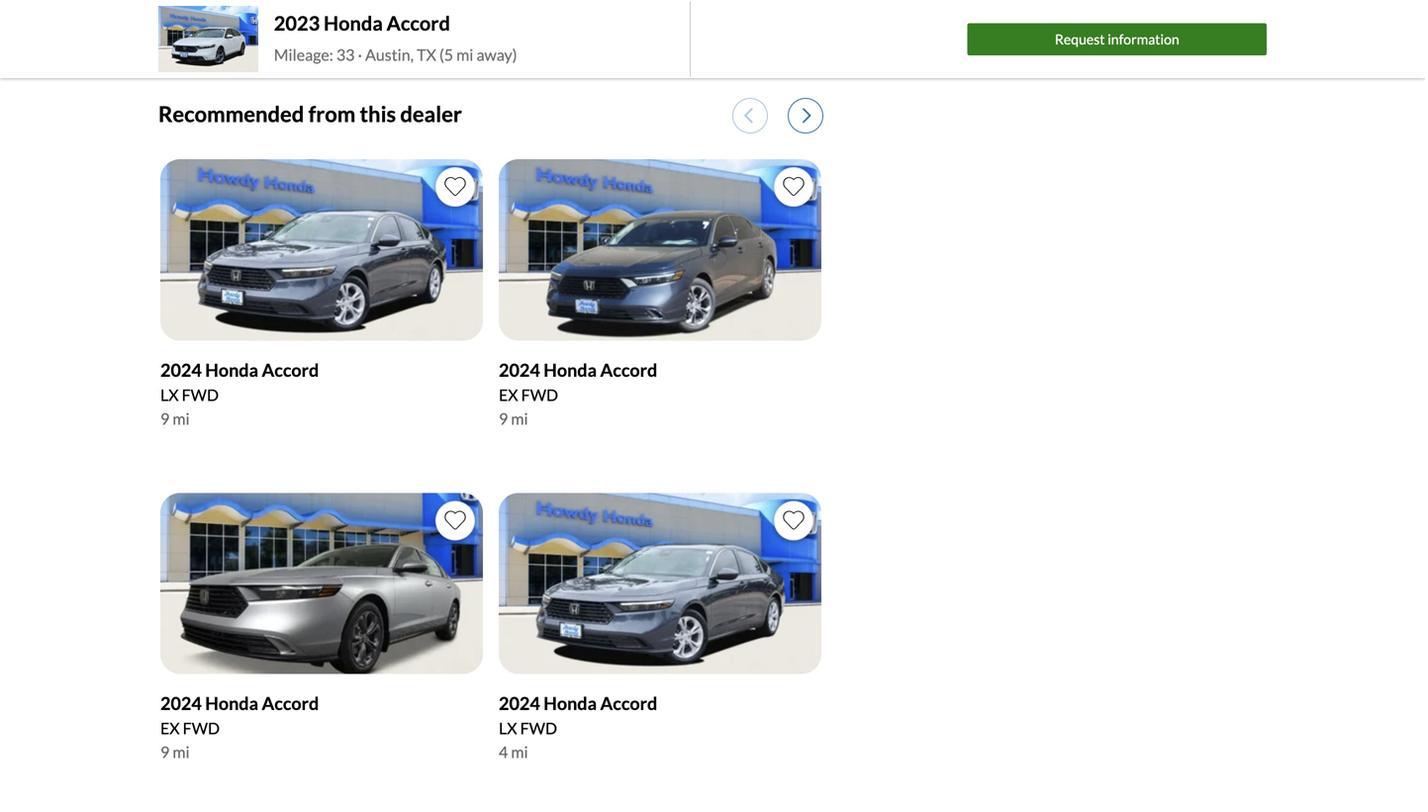 Task type: vqa. For each thing, say whether or not it's contained in the screenshot.
Years
no



Task type: describe. For each thing, give the bounding box(es) containing it.
9 for 2024 honda accord ex fwd 9 mi
[[160, 409, 170, 428]]

(5
[[439, 45, 453, 64]]

lx for 2024 honda accord lx fwd 9 mi
[[160, 385, 179, 405]]

2023
[[274, 11, 320, 35]]

request information button
[[968, 23, 1267, 55]]

austin,
[[365, 45, 414, 64]]

from
[[308, 101, 356, 127]]

0 horizontal spatial 2024 honda accord ex fwd 9 mi
[[160, 693, 319, 762]]

tx
[[417, 45, 436, 64]]

away)
[[477, 45, 517, 64]]

fwd inside 2024 honda accord lx fwd 4 mi
[[520, 719, 557, 739]]

33
[[336, 45, 355, 64]]

accord inside 2024 honda accord lx fwd 9 mi
[[262, 359, 319, 381]]

this
[[360, 101, 396, 127]]

request
[[1055, 30, 1105, 47]]

2024 inside 2024 honda accord lx fwd 9 mi
[[160, 359, 202, 381]]

dealer
[[400, 101, 462, 127]]

scroll right image
[[803, 107, 812, 124]]

honda inside 2024 honda accord lx fwd 4 mi
[[544, 693, 597, 715]]

·
[[358, 45, 362, 64]]

honda inside 2023 honda accord mileage: 33 · austin, tx (5 mi away)
[[324, 11, 383, 35]]

accord inside 2024 honda accord lx fwd 4 mi
[[600, 693, 657, 715]]

information
[[1108, 30, 1179, 47]]



Task type: locate. For each thing, give the bounding box(es) containing it.
mi inside 2024 honda accord lx fwd 4 mi
[[511, 743, 528, 762]]

mi inside 2024 honda accord lx fwd 9 mi
[[173, 409, 190, 428]]

fwd
[[182, 385, 219, 405], [521, 385, 558, 405], [183, 719, 220, 739], [520, 719, 557, 739]]

lx
[[160, 385, 179, 405], [499, 719, 517, 739]]

2024 honda accord ex fwd 9 mi
[[499, 359, 657, 428], [160, 693, 319, 762]]

2024 honda accord lx fwd 4 mi
[[499, 693, 657, 762]]

2024
[[160, 359, 202, 381], [499, 359, 540, 381], [160, 693, 202, 715], [499, 693, 540, 715]]

accord
[[387, 11, 450, 35], [262, 359, 319, 381], [600, 359, 657, 381], [262, 693, 319, 715], [600, 693, 657, 715]]

honda
[[324, 11, 383, 35], [205, 359, 258, 381], [544, 359, 597, 381], [205, 693, 258, 715], [544, 693, 597, 715]]

0 horizontal spatial lx
[[160, 385, 179, 405]]

2023 honda accord image
[[158, 6, 258, 72]]

1 horizontal spatial lx
[[499, 719, 517, 739]]

2023 honda accord mileage: 33 · austin, tx (5 mi away)
[[274, 11, 517, 64]]

1 vertical spatial ex
[[160, 719, 180, 739]]

0 horizontal spatial ex
[[160, 719, 180, 739]]

0 vertical spatial ex
[[499, 385, 518, 405]]

0 vertical spatial lx
[[160, 385, 179, 405]]

request information
[[1055, 30, 1179, 47]]

ex
[[499, 385, 518, 405], [160, 719, 180, 739]]

recommended
[[158, 101, 304, 127]]

1 vertical spatial 2024 honda accord ex fwd 9 mi
[[160, 693, 319, 762]]

2024 honda accord lx fwd 9 mi
[[160, 359, 319, 428]]

2024 honda accord image
[[160, 159, 483, 341], [499, 159, 821, 341], [160, 493, 483, 675], [499, 493, 821, 675]]

1 horizontal spatial ex
[[499, 385, 518, 405]]

9 for 2024 honda accord lx fwd 4 mi
[[499, 409, 508, 428]]

1 horizontal spatial 2024 honda accord ex fwd 9 mi
[[499, 359, 657, 428]]

lx inside 2024 honda accord lx fwd 4 mi
[[499, 719, 517, 739]]

scroll left image
[[744, 107, 753, 124]]

9
[[160, 409, 170, 428], [499, 409, 508, 428], [160, 743, 170, 762]]

4
[[499, 743, 508, 762]]

lx inside 2024 honda accord lx fwd 9 mi
[[160, 385, 179, 405]]

2024 inside 2024 honda accord lx fwd 4 mi
[[499, 693, 540, 715]]

1 vertical spatial lx
[[499, 719, 517, 739]]

accord inside 2023 honda accord mileage: 33 · austin, tx (5 mi away)
[[387, 11, 450, 35]]

mi
[[456, 45, 473, 64], [173, 409, 190, 428], [511, 409, 528, 428], [173, 743, 190, 762], [511, 743, 528, 762]]

recommended from this dealer
[[158, 101, 462, 127]]

honda inside 2024 honda accord lx fwd 9 mi
[[205, 359, 258, 381]]

fwd inside 2024 honda accord lx fwd 9 mi
[[182, 385, 219, 405]]

0 vertical spatial 2024 honda accord ex fwd 9 mi
[[499, 359, 657, 428]]

mileage:
[[274, 45, 333, 64]]

lx for 2024 honda accord lx fwd 4 mi
[[499, 719, 517, 739]]

mi inside 2023 honda accord mileage: 33 · austin, tx (5 mi away)
[[456, 45, 473, 64]]

9 inside 2024 honda accord lx fwd 9 mi
[[160, 409, 170, 428]]



